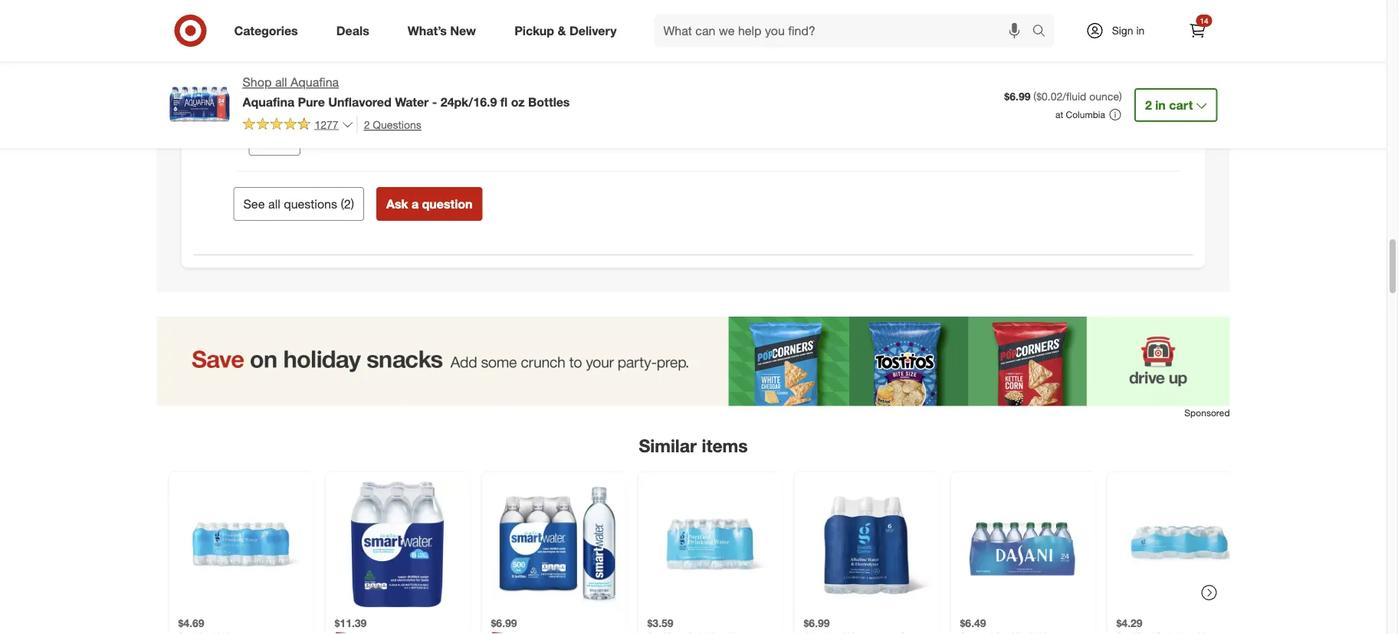 Task type: locate. For each thing, give the bounding box(es) containing it.
2 horizontal spatial -
[[432, 94, 437, 109]]

similar items region
[[157, 317, 1252, 634]]

0 horizontal spatial $6.99
[[491, 617, 517, 630]]

all inside shop all aquafina aquafina pure unflavored water - 24pk/16.9 fl oz bottles
[[275, 75, 287, 90]]

used inside q: does the plastic bottles used in aguafina water contain bpa? kelly - 2 years ago
[[372, 32, 397, 46]]

it
[[289, 138, 294, 149]]

1 horizontal spatial bottles
[[602, 78, 635, 91]]

(0) inside button
[[382, 93, 393, 105]]

0 horizontal spatial bottles
[[333, 32, 369, 46]]

$6.99 link
[[491, 482, 617, 634], [804, 482, 930, 634]]

at columbia
[[1056, 109, 1106, 120]]

( right helps!
[[1034, 90, 1037, 103]]

advertisement region
[[157, 317, 1231, 407]]

0 vertical spatial ago
[[294, 53, 309, 64]]

0 horizontal spatial )
[[351, 196, 354, 211]]

plastic
[[297, 32, 330, 46], [438, 78, 469, 91], [491, 78, 522, 91]]

ask a question
[[387, 196, 473, 211]]

to
[[396, 78, 406, 91]]

0 vertical spatial all
[[275, 75, 287, 90]]

(pet).
[[915, 78, 944, 91]]

2 down unflavored
[[364, 118, 370, 131]]

dasani purified water - 24pk/16.9 fl oz bottles image
[[961, 482, 1086, 607]]

categories link
[[221, 14, 317, 48]]

in left "cart"
[[1156, 97, 1166, 112]]

1 vertical spatial years
[[302, 93, 324, 105]]

-
[[255, 53, 259, 64], [288, 93, 291, 105], [432, 94, 437, 109]]

aquafina
[[291, 75, 339, 90], [249, 93, 285, 105], [243, 94, 295, 109]]

what's new link
[[395, 14, 496, 48]]

1 (0) from the left
[[382, 93, 393, 105]]

( right questions
[[341, 196, 344, 211]]

1 vertical spatial ago
[[326, 93, 342, 105]]

) for 2
[[351, 196, 354, 211]]

used up helpful  (0)
[[369, 78, 393, 91]]

$4.69
[[178, 617, 204, 630]]

all right hi!
[[275, 75, 287, 90]]

q:
[[234, 32, 245, 46]]

all for see
[[268, 196, 280, 211]]

in left aguafina
[[400, 32, 409, 46]]

14 link
[[1181, 14, 1215, 48]]

2 $6.99 link from the left
[[804, 482, 930, 634]]

1 horizontal spatial -
[[288, 93, 291, 105]]

fl
[[501, 94, 508, 109]]

hope
[[947, 78, 973, 91]]

pure
[[298, 94, 325, 109]]

all right "see"
[[268, 196, 280, 211]]

2 horizontal spatial plastic
[[491, 78, 522, 91]]

sign in link
[[1073, 14, 1169, 48]]

shop all aquafina aquafina pure unflavored water - 24pk/16.9 fl oz bottles
[[243, 75, 570, 109]]

- inside q: does the plastic bottles used in aguafina water contain bpa? kelly - 2 years ago
[[255, 53, 259, 64]]

helps!
[[996, 78, 1025, 91]]

search button
[[1026, 14, 1063, 51]]

a
[[330, 78, 337, 91]]

0 vertical spatial bottles
[[333, 32, 369, 46]]

0 horizontal spatial plastic
[[297, 32, 330, 46]]

2 (0) from the left
[[449, 93, 459, 105]]

(0) right helpful
[[449, 93, 459, 105]]

0 horizontal spatial (0)
[[382, 93, 393, 105]]

1 horizontal spatial in
[[1137, 24, 1145, 37]]

see all questions ( 2 )
[[244, 196, 354, 211]]

unflavored
[[328, 94, 392, 109]]

bottles.
[[525, 78, 561, 91]]

2 in cart for aquafina pure unflavored water - 24pk/16.9 fl oz bottles element
[[1146, 97, 1194, 112]]

1 horizontal spatial $6.99 link
[[804, 482, 930, 634]]

years
[[269, 53, 291, 64], [302, 93, 324, 105]]

hi!
[[262, 78, 275, 91]]

ago
[[294, 53, 309, 64], [326, 93, 342, 105]]

2
[[262, 53, 267, 64], [294, 93, 299, 105], [1146, 97, 1153, 112], [364, 118, 370, 131], [344, 196, 351, 211]]

2 horizontal spatial in
[[1156, 97, 1166, 112]]

$6.99
[[1005, 90, 1031, 103], [491, 617, 517, 630], [804, 617, 830, 630]]

our
[[472, 78, 488, 91]]

1 vertical spatial )
[[351, 196, 354, 211]]

1 horizontal spatial (
[[1034, 90, 1037, 103]]

- right kelly at top
[[255, 53, 259, 64]]

not helpful  (0) button
[[402, 93, 459, 106]]

not helpful  (0)
[[402, 93, 459, 105]]

years down the the
[[269, 53, 291, 64]]

ask a question button
[[377, 187, 483, 221]]

$11.39
[[335, 617, 367, 630]]

helpful
[[351, 93, 380, 105]]

plastic right the the
[[297, 32, 330, 46]]

) right /fluid
[[1120, 90, 1123, 103]]

ago up 'bisphenol-'
[[294, 53, 309, 64]]

0 vertical spatial )
[[1120, 90, 1123, 103]]

1 horizontal spatial (0)
[[449, 93, 459, 105]]

0 vertical spatial years
[[269, 53, 291, 64]]

1 horizontal spatial )
[[1120, 90, 1123, 103]]

2 down does in the top left of the page
[[262, 53, 267, 64]]

are
[[660, 78, 675, 91]]

similar
[[639, 435, 697, 457]]

$0.02
[[1037, 90, 1063, 103]]

(0) left not
[[382, 93, 393, 105]]

bottles
[[333, 32, 369, 46], [602, 78, 635, 91]]

0 vertical spatial used
[[372, 32, 397, 46]]

aguafina
[[412, 32, 457, 46]]

bottles right use
[[602, 78, 635, 91]]

0 horizontal spatial -
[[255, 53, 259, 64]]

sponsored
[[1185, 407, 1231, 419]]

- inside shop all aquafina aquafina pure unflavored water - 24pk/16.9 fl oz bottles
[[432, 94, 437, 109]]

what's new
[[408, 23, 476, 38]]

$4.69 link
[[178, 482, 304, 634]]

(0) inside button
[[449, 93, 459, 105]]

terephtahalate
[[843, 78, 912, 91]]

generally
[[678, 78, 721, 91]]

$4.29
[[1117, 617, 1143, 630]]

expert
[[276, 110, 303, 121]]

in for 2 in cart
[[1156, 97, 1166, 112]]

0 vertical spatial (
[[1034, 90, 1037, 103]]

(0)
[[382, 93, 393, 105], [449, 93, 459, 105]]

cart
[[1170, 97, 1194, 112]]

1 vertical spatial used
[[369, 78, 393, 91]]

1 vertical spatial all
[[268, 196, 280, 211]]

contain
[[492, 32, 530, 46]]

sign in
[[1113, 24, 1145, 37]]

questions
[[284, 196, 337, 211]]

in right sign
[[1137, 24, 1145, 37]]

0 horizontal spatial ago
[[294, 53, 309, 64]]

ago down a on the left top of page
[[326, 93, 342, 105]]

brand
[[249, 110, 274, 121]]

1 vertical spatial (
[[341, 196, 344, 211]]

ask
[[387, 196, 408, 211]]

bottles up is
[[333, 32, 369, 46]]

q: does the plastic bottles used in aguafina water contain bpa? kelly - 2 years ago
[[234, 32, 561, 64]]

not
[[351, 78, 366, 91]]

plastic up fl at the left of the page
[[491, 78, 522, 91]]

0 horizontal spatial in
[[400, 32, 409, 46]]

) right questions
[[351, 196, 354, 211]]

pickup
[[515, 23, 555, 38]]

plastic up 24pk/16.9
[[438, 78, 469, 91]]

1277
[[315, 118, 339, 131]]

0 horizontal spatial $6.99 link
[[491, 482, 617, 634]]

bottles
[[528, 94, 570, 109]]

- down make
[[432, 94, 437, 109]]

question
[[422, 196, 473, 211]]

- up expert
[[288, 93, 291, 105]]

used right deals
[[372, 32, 397, 46]]

$3.59 link
[[648, 482, 773, 634]]

1 horizontal spatial years
[[302, 93, 324, 105]]

0 horizontal spatial years
[[269, 53, 291, 64]]

$6.99 ( $0.02 /fluid ounce )
[[1005, 90, 1123, 103]]

(
[[1034, 90, 1037, 103], [341, 196, 344, 211]]

years down 'bisphenol-'
[[302, 93, 324, 105]]



Task type: describe. For each thing, give the bounding box(es) containing it.
24pk/16.9
[[441, 94, 497, 109]]

a
[[412, 196, 419, 211]]

deals link
[[323, 14, 389, 48]]

bpa?
[[533, 32, 561, 46]]

kelly
[[234, 53, 253, 64]]

image of aquafina pure unflavored water - 24pk/16.9 fl oz bottles image
[[169, 74, 230, 135]]

purified drinking water - 24pk/8 fl oz bottles - good & gather™ image
[[1117, 482, 1243, 607]]

2 right questions
[[344, 196, 351, 211]]

1 horizontal spatial plastic
[[438, 78, 469, 91]]

years inside q: does the plastic bottles used in aguafina water contain bpa? kelly - 2 years ago
[[269, 53, 291, 64]]

helpful  (0) button
[[351, 93, 393, 106]]

1 horizontal spatial ago
[[326, 93, 342, 105]]

/fluid
[[1063, 90, 1087, 103]]

$4.29 link
[[1117, 482, 1243, 634]]

) for ounce
[[1120, 90, 1123, 103]]

2 horizontal spatial $6.99
[[1005, 90, 1031, 103]]

purified drinking water - 24pk/16.9 fl oz bottles - good & gather™ image
[[648, 482, 773, 607]]

2 down 'bisphenol-'
[[294, 93, 299, 105]]

categories
[[234, 23, 298, 38]]

$3.59
[[648, 617, 674, 630]]

brand expert
[[249, 110, 303, 121]]

water
[[460, 32, 489, 46]]

alkaline water - 6pk/23.7 fl oz bottles - good & gather™ image
[[804, 482, 930, 607]]

answer it button
[[249, 131, 301, 156]]

this
[[976, 78, 993, 91]]

polyethylene
[[779, 78, 840, 91]]

see
[[244, 196, 265, 211]]

aquafina up pure
[[291, 75, 339, 90]]

$11.39 link
[[335, 482, 461, 634]]

questions
[[373, 118, 422, 131]]

search
[[1026, 25, 1063, 40]]

2 left "cart"
[[1146, 97, 1153, 112]]

answer it
[[256, 138, 294, 149]]

the
[[277, 32, 294, 46]]

use
[[582, 78, 599, 91]]

is
[[340, 78, 348, 91]]

$6.49
[[961, 617, 987, 630]]

bottles inside q: does the plastic bottles used in aguafina water contain bpa? kelly - 2 years ago
[[333, 32, 369, 46]]

that
[[638, 78, 657, 91]]

made
[[724, 78, 751, 91]]

&
[[558, 23, 566, 38]]

2 questions link
[[357, 116, 422, 133]]

What can we help you find? suggestions appear below search field
[[655, 14, 1037, 48]]

aquafina down hi!
[[249, 93, 285, 105]]

$6.49 link
[[961, 482, 1086, 634]]

aquafina - 2 years ago
[[249, 93, 342, 105]]

smartwater bottles - 6pk/33.8 fl oz image
[[335, 482, 461, 607]]

does
[[248, 32, 274, 46]]

smartwater bottles - 6pk/16.9 fl oz image
[[491, 482, 617, 607]]

1 vertical spatial bottles
[[602, 78, 635, 91]]

14
[[1201, 16, 1209, 25]]

a:
[[249, 78, 259, 91]]

all for shop
[[275, 75, 287, 90]]

a: hi! bisphenol-a is not used to make plastic our plastic bottles. we use bottles that are generally made from polyethylene terephtahalate (pet). hope this helps!
[[249, 78, 1025, 91]]

at
[[1056, 109, 1064, 120]]

1 $6.99 link from the left
[[491, 482, 617, 634]]

helpful  (0)
[[351, 93, 393, 105]]

oz
[[511, 94, 525, 109]]

delivery
[[570, 23, 617, 38]]

ounce
[[1090, 90, 1120, 103]]

in for sign in
[[1137, 24, 1145, 37]]

from
[[754, 78, 776, 91]]

plastic inside q: does the plastic bottles used in aguafina water contain bpa? kelly - 2 years ago
[[297, 32, 330, 46]]

1277 link
[[243, 116, 354, 134]]

helpful
[[419, 93, 447, 105]]

make
[[409, 78, 435, 91]]

new
[[450, 23, 476, 38]]

columbia
[[1066, 109, 1106, 120]]

not
[[402, 93, 417, 105]]

purified water - 32pk/16.9 fl oz bottles - good & gather™ image
[[178, 482, 304, 607]]

deals
[[336, 23, 369, 38]]

water
[[395, 94, 429, 109]]

items
[[702, 435, 748, 457]]

0 horizontal spatial (
[[341, 196, 344, 211]]

ago inside q: does the plastic bottles used in aguafina water contain bpa? kelly - 2 years ago
[[294, 53, 309, 64]]

2 questions
[[364, 118, 422, 131]]

1 horizontal spatial $6.99
[[804, 617, 830, 630]]

similar items
[[639, 435, 748, 457]]

pickup & delivery
[[515, 23, 617, 38]]

sign
[[1113, 24, 1134, 37]]

report button
[[468, 93, 497, 106]]

report
[[468, 93, 497, 105]]

in inside q: does the plastic bottles used in aguafina water contain bpa? kelly - 2 years ago
[[400, 32, 409, 46]]

2 inside q: does the plastic bottles used in aguafina water contain bpa? kelly - 2 years ago
[[262, 53, 267, 64]]

what's
[[408, 23, 447, 38]]

2 in cart
[[1146, 97, 1194, 112]]

we
[[564, 78, 579, 91]]

answer
[[256, 138, 286, 149]]

aquafina up brand expert
[[243, 94, 295, 109]]

pickup & delivery link
[[502, 14, 636, 48]]



Task type: vqa. For each thing, say whether or not it's contained in the screenshot.
Home link
no



